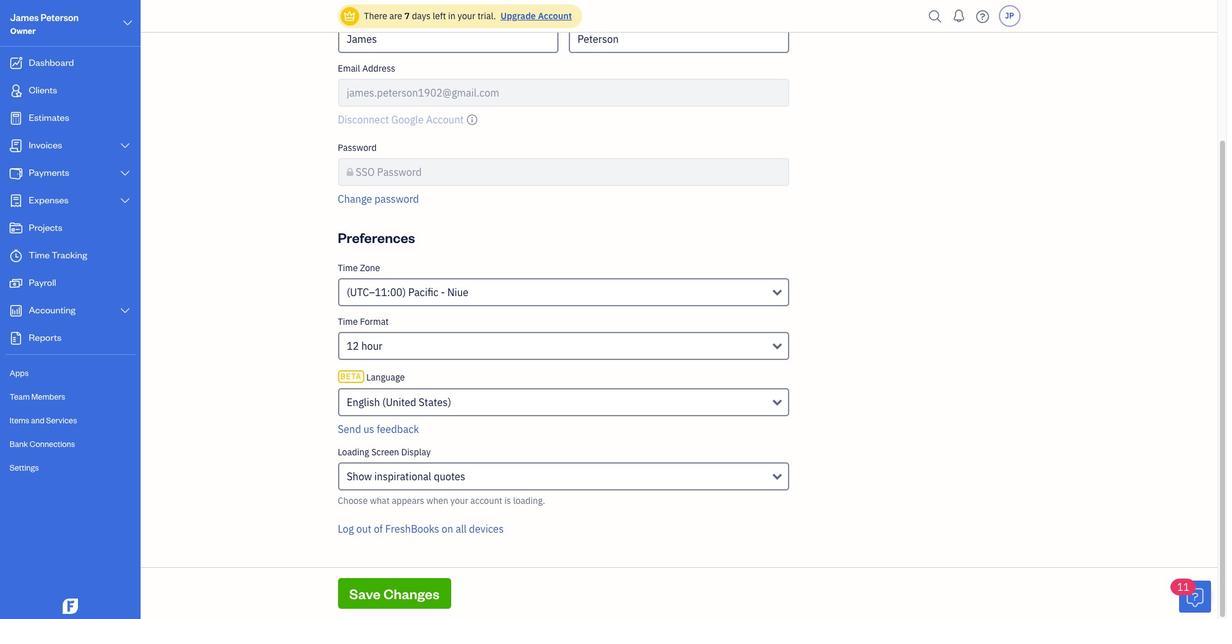 Task type: describe. For each thing, give the bounding box(es) containing it.
hour
[[362, 340, 383, 352]]

chart image
[[8, 304, 24, 317]]

name for first name
[[358, 7, 382, 19]]

chevron large down image
[[119, 196, 131, 206]]

money image
[[8, 277, 24, 290]]

save changes
[[350, 585, 440, 602]]

items and services link
[[3, 409, 137, 432]]

appears
[[392, 495, 425, 507]]

time format
[[338, 316, 389, 327]]

language
[[367, 372, 405, 383]]

estimates link
[[3, 106, 137, 132]]

english
[[347, 396, 380, 409]]

estimate image
[[8, 112, 24, 125]]

trial.
[[478, 10, 496, 22]]

settings
[[10, 462, 39, 473]]

team
[[10, 391, 30, 402]]

devices
[[469, 522, 504, 535]]

expenses
[[29, 194, 69, 206]]

freshbooks image
[[60, 599, 81, 614]]

11
[[1178, 581, 1190, 593]]

zone
[[360, 262, 380, 274]]

are
[[390, 10, 403, 22]]

projects link
[[3, 216, 137, 242]]

clients
[[29, 84, 57, 96]]

screen
[[372, 446, 399, 458]]

account
[[471, 495, 503, 507]]

time tracking link
[[3, 243, 137, 269]]

bank
[[10, 439, 28, 449]]

crown image
[[343, 9, 357, 23]]

(utc–11:00) pacific - niue
[[347, 286, 469, 299]]

preferences
[[338, 228, 415, 246]]

send us feedback
[[338, 423, 419, 436]]

last
[[569, 7, 586, 19]]

is
[[505, 495, 511, 507]]

-
[[441, 286, 445, 299]]

Loading Screen Display field
[[338, 462, 790, 491]]

accounting link
[[3, 298, 137, 324]]

resource center badge image
[[1180, 581, 1212, 613]]

loading screen display
[[338, 446, 431, 458]]

items
[[10, 415, 29, 425]]

timer image
[[8, 249, 24, 262]]

search image
[[926, 7, 946, 26]]

go to help image
[[973, 7, 994, 26]]

left
[[433, 10, 446, 22]]

first
[[338, 7, 356, 19]]

change
[[338, 192, 372, 205]]

projects
[[29, 221, 62, 233]]

save
[[350, 585, 381, 602]]

beta language
[[341, 372, 405, 383]]

in
[[448, 10, 456, 22]]

upgrade
[[501, 10, 536, 22]]

main element
[[0, 0, 173, 619]]

out
[[357, 522, 372, 535]]

1 vertical spatial password
[[377, 166, 422, 178]]

changes
[[384, 585, 440, 602]]

payments link
[[3, 161, 137, 187]]

your inside "preferences" element
[[451, 495, 469, 507]]

expenses link
[[3, 188, 137, 214]]

project image
[[8, 222, 24, 235]]

Last Name text field
[[569, 25, 790, 53]]

upgrade account link
[[498, 10, 572, 22]]

send us feedback link
[[338, 423, 419, 436]]

choose
[[338, 495, 368, 507]]

log out of freshbooks on all devices
[[338, 522, 504, 535]]

team members
[[10, 391, 65, 402]]

payments
[[29, 166, 69, 178]]

7
[[405, 10, 410, 22]]

info image
[[466, 112, 478, 127]]

time tracking
[[29, 249, 87, 261]]

invoices link
[[3, 133, 137, 159]]

settings link
[[3, 457, 137, 479]]

send
[[338, 423, 361, 436]]

when
[[427, 495, 449, 507]]

account profile element
[[333, 0, 795, 217]]

0 vertical spatial your
[[458, 10, 476, 22]]

show
[[347, 470, 372, 483]]

lock image
[[347, 164, 354, 180]]

chevron large down image for accounting
[[119, 306, 131, 316]]

invoice image
[[8, 139, 24, 152]]

format
[[360, 316, 389, 327]]

and
[[31, 415, 44, 425]]

of
[[374, 522, 383, 535]]

sso password
[[356, 166, 422, 178]]

11 button
[[1172, 579, 1212, 613]]

0 horizontal spatial password
[[338, 142, 377, 153]]



Task type: vqa. For each thing, say whether or not it's contained in the screenshot.
Upgrade Account link
yes



Task type: locate. For each thing, give the bounding box(es) containing it.
feedback
[[377, 423, 419, 436]]

loading
[[338, 446, 369, 458]]

report image
[[8, 332, 24, 345]]

time
[[29, 249, 50, 261], [338, 262, 358, 274], [338, 316, 358, 327]]

services
[[46, 415, 77, 425]]

states)
[[419, 396, 452, 409]]

pacific
[[409, 286, 439, 299]]

time inside main element
[[29, 249, 50, 261]]

reports
[[29, 331, 62, 343]]

apps link
[[3, 362, 137, 384]]

0 vertical spatial password
[[338, 142, 377, 153]]

inspirational
[[375, 470, 432, 483]]

0 vertical spatial time
[[29, 249, 50, 261]]

12
[[347, 340, 359, 352]]

0 horizontal spatial name
[[358, 7, 382, 19]]

client image
[[8, 84, 24, 97]]

team members link
[[3, 386, 137, 408]]

what
[[370, 495, 390, 507]]

chevron large down image for payments
[[119, 168, 131, 178]]

2 vertical spatial time
[[338, 316, 358, 327]]

chevron large down image
[[122, 15, 134, 31], [119, 141, 131, 151], [119, 168, 131, 178], [119, 306, 131, 316]]

1 vertical spatial time
[[338, 262, 358, 274]]

peterson
[[41, 12, 79, 24]]

First Name text field
[[338, 25, 559, 53]]

connections
[[30, 439, 75, 449]]

dashboard image
[[8, 57, 24, 70]]

last name
[[569, 7, 612, 19]]

time up 12
[[338, 316, 358, 327]]

expense image
[[8, 194, 24, 207]]

sso
[[356, 166, 375, 178]]

time right timer image on the top of the page
[[29, 249, 50, 261]]

freshbooks
[[386, 522, 440, 535]]

(utc–11:00)
[[347, 286, 406, 299]]

owner
[[10, 26, 36, 36]]

niue
[[448, 286, 469, 299]]

1 vertical spatial your
[[451, 495, 469, 507]]

password up password
[[377, 166, 422, 178]]

members
[[31, 391, 65, 402]]

invoices
[[29, 139, 62, 151]]

payroll link
[[3, 271, 137, 297]]

notifications image
[[949, 3, 970, 29]]

dashboard
[[29, 56, 74, 68]]

bank connections
[[10, 439, 75, 449]]

email
[[338, 63, 360, 74]]

Email Address email field
[[338, 79, 790, 107]]

1 horizontal spatial name
[[588, 7, 612, 19]]

Language field
[[338, 388, 790, 416]]

clients link
[[3, 78, 137, 104]]

estimates
[[29, 111, 69, 123]]

on
[[442, 522, 454, 535]]

name right crown image
[[358, 7, 382, 19]]

quotes
[[434, 470, 466, 483]]

your right 'in'
[[458, 10, 476, 22]]

your right 'when'
[[451, 495, 469, 507]]

beta
[[341, 372, 362, 381]]

loading.
[[513, 495, 546, 507]]

name right last
[[588, 7, 612, 19]]

bank connections link
[[3, 433, 137, 455]]

password
[[375, 192, 419, 205]]

password up lock image
[[338, 142, 377, 153]]

email address
[[338, 63, 396, 74]]

all
[[456, 522, 467, 535]]

jp button
[[999, 5, 1021, 27]]

james
[[10, 12, 39, 24]]

preferences element
[[333, 262, 795, 552]]

payroll
[[29, 276, 56, 288]]

time zone
[[338, 262, 380, 274]]

chevron large down image for invoices
[[119, 141, 131, 151]]

2 name from the left
[[588, 7, 612, 19]]

english (united states)
[[347, 396, 452, 409]]

reports link
[[3, 326, 137, 352]]

time left "zone"
[[338, 262, 358, 274]]

log out of freshbooks on all devices button
[[338, 521, 504, 537]]

name for last name
[[588, 7, 612, 19]]

address
[[363, 63, 396, 74]]

display
[[402, 446, 431, 458]]

password
[[338, 142, 377, 153], [377, 166, 422, 178]]

there are 7 days left in your trial. upgrade account
[[364, 10, 572, 22]]

time for (utc–11:00)
[[338, 262, 358, 274]]

account
[[538, 10, 572, 22]]

first name
[[338, 7, 382, 19]]

payment image
[[8, 167, 24, 180]]

choose what appears when your account is loading.
[[338, 495, 546, 507]]

Time Zone field
[[338, 278, 790, 306]]

log
[[338, 522, 354, 535]]

jp
[[1006, 11, 1015, 20]]

12 hour
[[347, 340, 383, 352]]

change password
[[338, 192, 419, 205]]

Time Format field
[[338, 332, 790, 360]]

1 horizontal spatial password
[[377, 166, 422, 178]]

items and services
[[10, 415, 77, 425]]

time for 12 hour
[[338, 316, 358, 327]]

name
[[358, 7, 382, 19], [588, 7, 612, 19]]

james peterson owner
[[10, 12, 79, 36]]

1 name from the left
[[358, 7, 382, 19]]

tracking
[[52, 249, 87, 261]]

(united
[[383, 396, 417, 409]]

save changes button
[[338, 578, 451, 609]]

show inspirational quotes
[[347, 470, 466, 483]]



